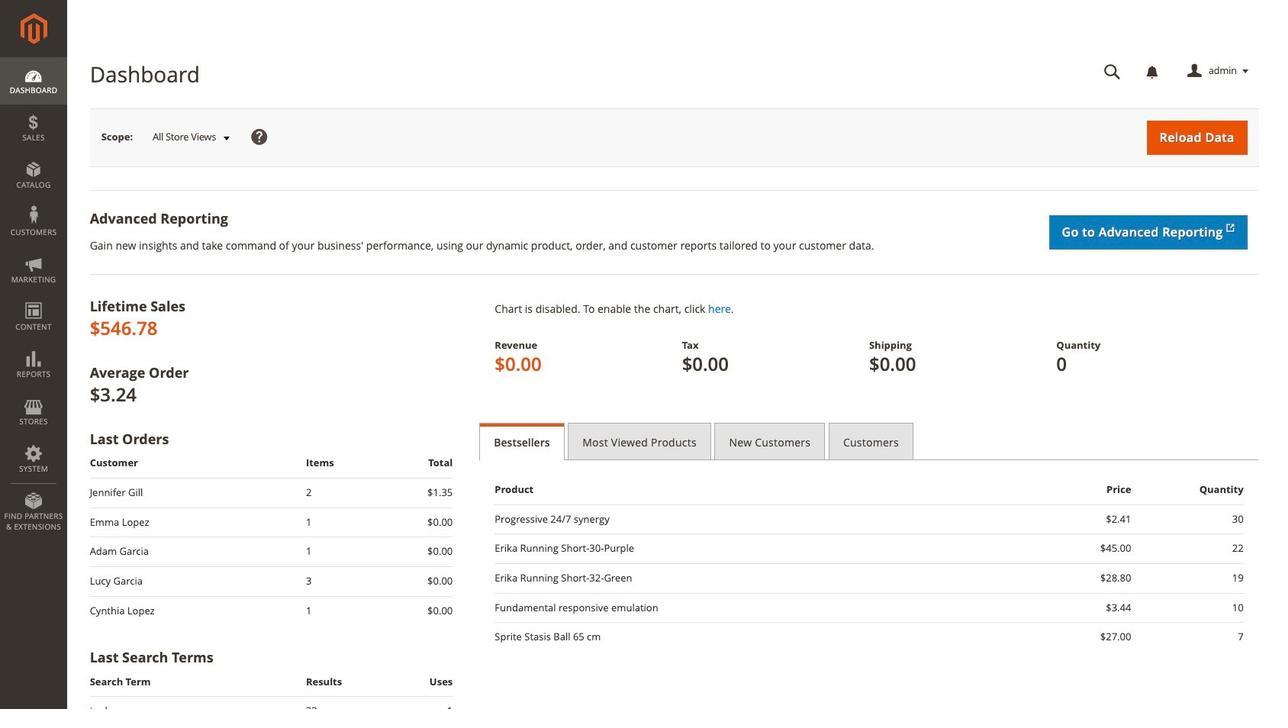 Task type: locate. For each thing, give the bounding box(es) containing it.
None text field
[[1093, 58, 1132, 85]]

tab
[[829, 423, 914, 460]]

tab list
[[480, 423, 1259, 460]]

menu bar
[[0, 57, 67, 540]]

magento admin panel image
[[20, 13, 47, 44]]



